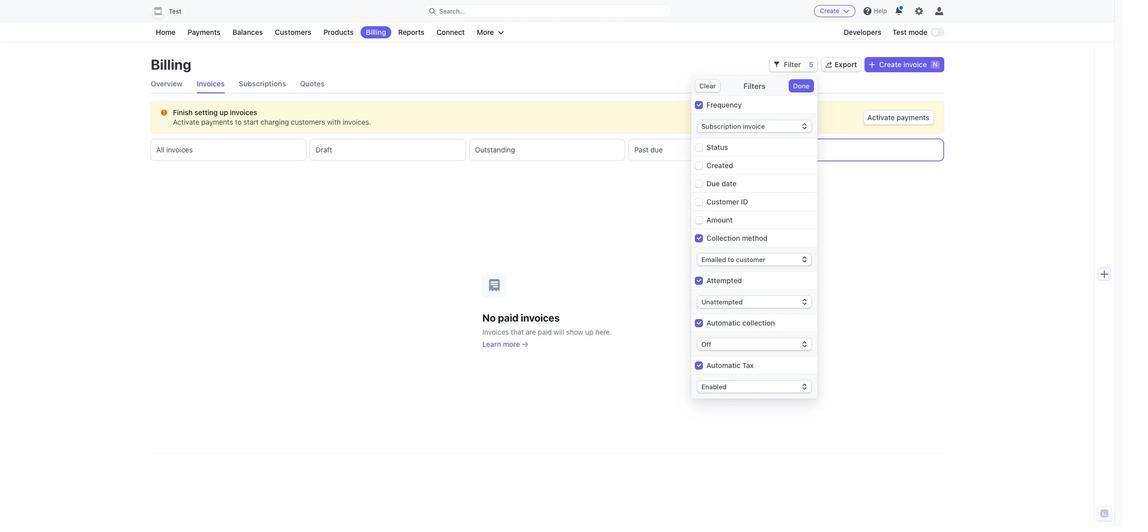 Task type: locate. For each thing, give the bounding box(es) containing it.
1 horizontal spatial paid
[[538, 328, 552, 336]]

tab list
[[151, 75, 944, 93], [151, 139, 944, 161]]

invoices right the "all"
[[166, 146, 193, 154]]

0 vertical spatial up
[[220, 108, 228, 117]]

billing left reports
[[366, 28, 386, 36]]

overview
[[151, 79, 183, 88]]

billing up overview
[[151, 56, 191, 73]]

1 vertical spatial billing
[[151, 56, 191, 73]]

1 vertical spatial paid
[[538, 328, 552, 336]]

1 horizontal spatial activate
[[868, 113, 895, 122]]

invoices up to
[[230, 108, 257, 117]]

invoices up the invoices that are paid will show up here.
[[521, 312, 560, 324]]

1 vertical spatial up
[[585, 328, 594, 336]]

1 horizontal spatial test
[[893, 28, 907, 36]]

activate payments link
[[864, 111, 934, 125]]

test
[[169, 8, 181, 15], [893, 28, 907, 36]]

1 tab list from the top
[[151, 75, 944, 93]]

0 vertical spatial invoices
[[230, 108, 257, 117]]

1 automatic from the top
[[707, 319, 741, 327]]

more button
[[472, 26, 509, 38]]

test up home
[[169, 8, 181, 15]]

payments inside finish setting up invoices activate payments to start charging customers with invoices.
[[201, 118, 233, 126]]

collection method
[[707, 234, 768, 243]]

Search… text field
[[423, 5, 672, 17]]

0 horizontal spatial activate
[[173, 118, 199, 126]]

0 horizontal spatial payments
[[201, 118, 233, 126]]

due date
[[707, 179, 737, 188]]

1 horizontal spatial billing
[[366, 28, 386, 36]]

svg image left filter
[[774, 62, 780, 68]]

2 tab list from the top
[[151, 139, 944, 161]]

0 horizontal spatial create
[[820, 7, 840, 15]]

1 horizontal spatial invoices
[[230, 108, 257, 117]]

due
[[651, 146, 663, 154]]

0 horizontal spatial svg image
[[774, 62, 780, 68]]

test inside button
[[169, 8, 181, 15]]

invoices inside finish setting up invoices activate payments to start charging customers with invoices.
[[230, 108, 257, 117]]

billing
[[366, 28, 386, 36], [151, 56, 191, 73]]

outstanding button
[[470, 139, 625, 161]]

invoices up learn
[[483, 328, 509, 336]]

5
[[809, 60, 814, 69]]

more
[[503, 340, 520, 348]]

test for test
[[169, 8, 181, 15]]

all
[[156, 146, 164, 154]]

outstanding
[[475, 146, 515, 154]]

0 horizontal spatial invoices
[[166, 146, 193, 154]]

0 vertical spatial invoices
[[197, 79, 225, 88]]

date
[[722, 179, 737, 188]]

done
[[793, 82, 810, 90]]

svg image right export
[[870, 62, 876, 68]]

1 vertical spatial tab list
[[151, 139, 944, 161]]

activate payments
[[868, 113, 930, 122]]

reports
[[398, 28, 425, 36]]

test mode
[[893, 28, 928, 36]]

finish
[[173, 108, 193, 117]]

create up developers 'link'
[[820, 7, 840, 15]]

1 vertical spatial test
[[893, 28, 907, 36]]

payments
[[897, 113, 930, 122], [201, 118, 233, 126]]

0 vertical spatial create
[[820, 7, 840, 15]]

search…
[[439, 7, 465, 15]]

products link
[[319, 26, 359, 38]]

help button
[[860, 3, 891, 19]]

0 vertical spatial billing
[[366, 28, 386, 36]]

0 vertical spatial automatic
[[707, 319, 741, 327]]

automatic for automatic collection
[[707, 319, 741, 327]]

help
[[874, 7, 887, 15]]

up right 'setting'
[[220, 108, 228, 117]]

create for create
[[820, 7, 840, 15]]

draft
[[316, 146, 332, 154]]

up
[[220, 108, 228, 117], [585, 328, 594, 336]]

0 horizontal spatial up
[[220, 108, 228, 117]]

invoices inside tab list
[[197, 79, 225, 88]]

0 vertical spatial paid
[[498, 312, 519, 324]]

subscriptions
[[239, 79, 286, 88]]

draft button
[[310, 139, 466, 161]]

svg image for filter
[[774, 62, 780, 68]]

invoices link
[[197, 75, 225, 93]]

will
[[554, 328, 565, 336]]

1 vertical spatial invoices
[[483, 328, 509, 336]]

1 vertical spatial create
[[880, 60, 902, 69]]

invoices up 'setting'
[[197, 79, 225, 88]]

frequency
[[707, 101, 742, 109]]

1 svg image from the left
[[774, 62, 780, 68]]

finish setting up invoices activate payments to start charging customers with invoices.
[[173, 108, 371, 126]]

1 vertical spatial invoices
[[166, 146, 193, 154]]

up left here.
[[585, 328, 594, 336]]

no paid invoices
[[483, 312, 560, 324]]

create invoice
[[880, 60, 927, 69]]

0 horizontal spatial billing
[[151, 56, 191, 73]]

0 horizontal spatial test
[[169, 8, 181, 15]]

create for create invoice
[[880, 60, 902, 69]]

2 svg image from the left
[[870, 62, 876, 68]]

filter
[[784, 60, 801, 69]]

1 vertical spatial automatic
[[707, 361, 741, 370]]

svg image
[[161, 110, 167, 116]]

invoices
[[230, 108, 257, 117], [166, 146, 193, 154], [521, 312, 560, 324]]

customer
[[707, 198, 740, 206]]

2 automatic from the top
[[707, 361, 741, 370]]

with
[[327, 118, 341, 126]]

automatic left tax
[[707, 361, 741, 370]]

1 horizontal spatial create
[[880, 60, 902, 69]]

invoices
[[197, 79, 225, 88], [483, 328, 509, 336]]

activate
[[868, 113, 895, 122], [173, 118, 199, 126]]

paid up the that
[[498, 312, 519, 324]]

1 horizontal spatial invoices
[[483, 328, 509, 336]]

test left mode
[[893, 28, 907, 36]]

quotes link
[[300, 75, 325, 93]]

created
[[707, 161, 733, 170]]

0 vertical spatial tab list
[[151, 75, 944, 93]]

1 horizontal spatial up
[[585, 328, 594, 336]]

learn more link
[[483, 339, 528, 349]]

id
[[741, 198, 748, 206]]

developers
[[844, 28, 882, 36]]

0 horizontal spatial invoices
[[197, 79, 225, 88]]

clear
[[700, 82, 716, 90]]

create inside button
[[820, 7, 840, 15]]

0 vertical spatial test
[[169, 8, 181, 15]]

quotes
[[300, 79, 325, 88]]

create left 'invoice'
[[880, 60, 902, 69]]

svg image
[[774, 62, 780, 68], [870, 62, 876, 68]]

2 vertical spatial invoices
[[521, 312, 560, 324]]

paid right are
[[538, 328, 552, 336]]

automatic left the collection
[[707, 319, 741, 327]]

1 horizontal spatial svg image
[[870, 62, 876, 68]]

products
[[324, 28, 354, 36]]

that
[[511, 328, 524, 336]]

automatic
[[707, 319, 741, 327], [707, 361, 741, 370]]

export button
[[822, 58, 862, 72]]



Task type: vqa. For each thing, say whether or not it's contained in the screenshot.
bottom Create
yes



Task type: describe. For each thing, give the bounding box(es) containing it.
tax
[[743, 361, 754, 370]]

status
[[707, 143, 728, 152]]

setting
[[195, 108, 218, 117]]

here.
[[596, 328, 612, 336]]

1 horizontal spatial payments
[[897, 113, 930, 122]]

invoices.
[[343, 118, 371, 126]]

learn
[[483, 340, 501, 348]]

all invoices
[[156, 146, 193, 154]]

notifications image
[[896, 7, 904, 15]]

customers
[[275, 28, 311, 36]]

invoices inside button
[[166, 146, 193, 154]]

customers link
[[270, 26, 317, 38]]

past due
[[635, 146, 663, 154]]

tab list containing all invoices
[[151, 139, 944, 161]]

billing link
[[361, 26, 391, 38]]

charging
[[261, 118, 289, 126]]

done button
[[789, 80, 814, 92]]

automatic collection
[[707, 319, 775, 327]]

up inside finish setting up invoices activate payments to start charging customers with invoices.
[[220, 108, 228, 117]]

past
[[635, 146, 649, 154]]

home
[[156, 28, 176, 36]]

customers
[[291, 118, 325, 126]]

connect link
[[432, 26, 470, 38]]

subscriptions link
[[239, 75, 286, 93]]

invoices that are paid will show up here.
[[483, 328, 612, 336]]

are
[[526, 328, 536, 336]]

tab list containing overview
[[151, 75, 944, 93]]

invoice
[[904, 60, 927, 69]]

no
[[483, 312, 496, 324]]

show
[[566, 328, 584, 336]]

invoices for invoices
[[197, 79, 225, 88]]

attempted
[[707, 276, 742, 285]]

reports link
[[393, 26, 430, 38]]

collection
[[707, 234, 740, 243]]

overview link
[[151, 75, 183, 93]]

start
[[244, 118, 259, 126]]

2 horizontal spatial invoices
[[521, 312, 560, 324]]

past due button
[[629, 139, 785, 161]]

create button
[[814, 5, 856, 17]]

svg image for create invoice
[[870, 62, 876, 68]]

connect
[[437, 28, 465, 36]]

Search… search field
[[423, 5, 672, 17]]

filters
[[744, 81, 766, 90]]

method
[[742, 234, 768, 243]]

payments link
[[183, 26, 226, 38]]

payments
[[188, 28, 221, 36]]

automatic for automatic tax
[[707, 361, 741, 370]]

automatic tax
[[707, 361, 754, 370]]

n
[[933, 61, 938, 68]]

clear button
[[696, 80, 720, 92]]

all invoices button
[[151, 139, 306, 161]]

collection
[[743, 319, 775, 327]]

learn more
[[483, 340, 520, 348]]

amount
[[707, 216, 733, 224]]

balances link
[[228, 26, 268, 38]]

mode
[[909, 28, 928, 36]]

activate inside finish setting up invoices activate payments to start charging customers with invoices.
[[173, 118, 199, 126]]

0 horizontal spatial paid
[[498, 312, 519, 324]]

to
[[235, 118, 242, 126]]

developers link
[[839, 26, 887, 38]]

test for test mode
[[893, 28, 907, 36]]

customer id
[[707, 198, 748, 206]]

test button
[[151, 4, 192, 18]]

home link
[[151, 26, 181, 38]]

due
[[707, 179, 720, 188]]

invoices for invoices that are paid will show up here.
[[483, 328, 509, 336]]

balances
[[233, 28, 263, 36]]

more
[[477, 28, 494, 36]]

export
[[835, 60, 857, 69]]



